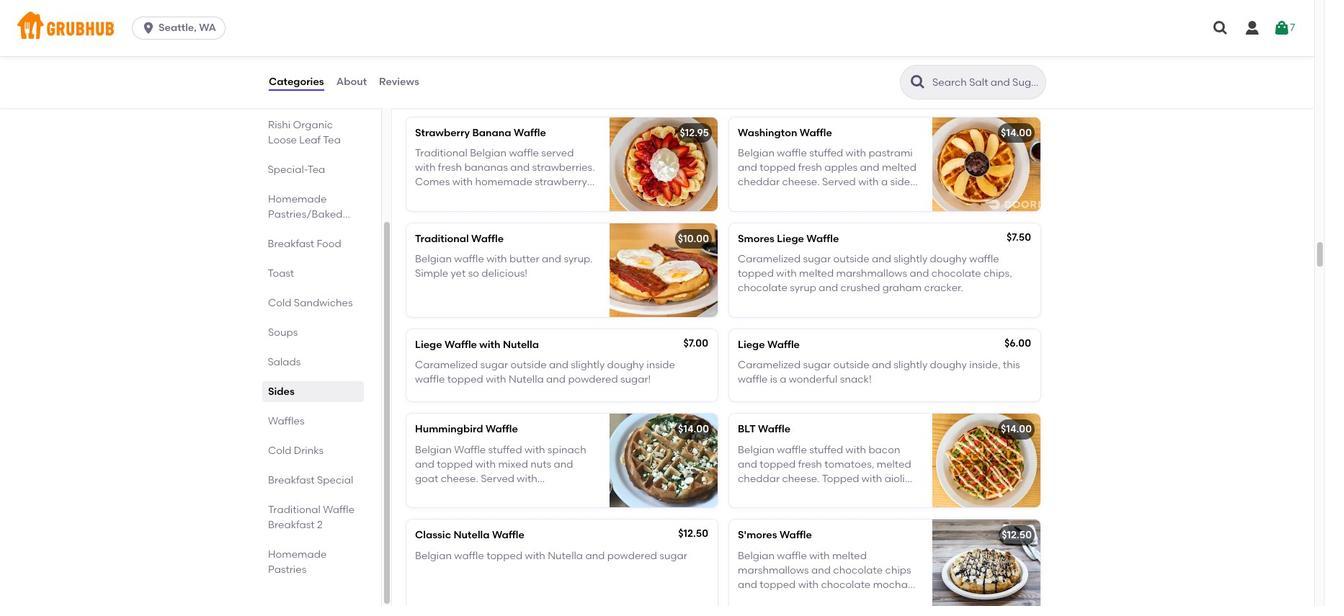 Task type: describe. For each thing, give the bounding box(es) containing it.
waffle down jam!
[[492, 529, 525, 542]]

our
[[750, 191, 766, 203]]

search icon image
[[909, 74, 927, 91]]

$10.00
[[678, 232, 709, 245]]

syrup for strawberry banana waffle
[[415, 191, 442, 203]]

chips,
[[984, 267, 1012, 280]]

classic
[[415, 529, 451, 542]]

caramelized for with
[[738, 253, 801, 265]]

and inside belgian waffle with butter and syrup. simple yet so delicious!
[[542, 253, 561, 265]]

waffle right blt
[[758, 423, 791, 436]]

outside for with
[[511, 359, 547, 371]]

strawberry
[[415, 127, 470, 139]]

waffle right s'mores
[[780, 529, 812, 542]]

homemade pastries/baked goods breakfast food
[[268, 193, 343, 250]]

sugar for nutella
[[480, 359, 508, 371]]

belgian for belgian waffle with butter and syrup. simple yet so delicious!
[[415, 253, 452, 265]]

delicious!
[[482, 267, 527, 280]]

special-tea
[[268, 164, 326, 176]]

waffle inside traditional waffle breakfast 2
[[323, 504, 355, 516]]

Search Salt and Sugar Cafe and Bakery search field
[[931, 76, 1041, 89]]

washington
[[738, 127, 797, 139]]

bananas
[[464, 162, 508, 174]]

waffle up is
[[767, 338, 800, 351]]

sauce.
[[849, 488, 881, 500]]

pesto
[[819, 488, 847, 500]]

topped inside belgian waffle stuffed with spinach and topped with mixed nuts and goat cheese. served with homemade date jam!
[[437, 458, 473, 471]]

strawberry banana waffle
[[415, 127, 546, 139]]

simple
[[415, 267, 448, 280]]

graham inside caramelized sugar outside and slightly doughy waffle topped with melted marshmallows and chocolate chips, chocolate syrup and crushed graham cracker.
[[883, 282, 922, 294]]

snack!
[[840, 373, 872, 386]]

s'mores waffle image
[[933, 520, 1041, 606]]

breakfast inside homemade pastries/baked goods breakfast food
[[268, 238, 315, 250]]

is
[[770, 373, 777, 386]]

smores
[[738, 232, 775, 245]]

belgian waffle with melted marshmallows and chocolate chips and topped with chocolate mocha syrup and graham crackers
[[738, 550, 911, 606]]

caramelized sugar outside and slightly doughy inside waffle topped with nutella and powdered sugar!
[[415, 359, 675, 386]]

slightly for chocolate
[[894, 253, 928, 265]]

belgian waffle stuffed with pastrami and topped fresh apples and melted cheddar cheese.  served with a side of our own apple butter.
[[738, 147, 917, 203]]

belgian for belgian waffle stuffed with bacon and topped fresh tomatoes, melted cheddar cheese. topped with aioli and homemade pesto sauce.
[[738, 444, 775, 456]]

breakfast inside traditional waffle breakfast 2
[[268, 519, 315, 531]]

belgian inside traditional belgian waffle served with fresh bananas and strawberries. comes with homemade strawberry syrup and whip cream
[[470, 147, 507, 159]]

2 breakfast from the top
[[268, 474, 315, 486]]

traditional for traditional waffle breakfast 2
[[268, 504, 321, 516]]

mocha
[[873, 579, 908, 591]]

crackers
[[830, 594, 872, 606]]

seattle, wa button
[[132, 17, 231, 40]]

$7.00
[[684, 337, 708, 349]]

of
[[738, 191, 748, 203]]

toast
[[268, 267, 294, 280]]

hummingbird waffle image
[[610, 414, 718, 508]]

waffle inside belgian waffle stuffed with bacon and topped fresh tomatoes, melted cheddar cheese. topped with aioli and homemade pesto sauce.
[[777, 444, 807, 456]]

strawberries.
[[532, 162, 595, 174]]

belgian for belgian waffle stuffed with pastrami and topped fresh apples and melted cheddar cheese.  served with a side of our own apple butter.
[[738, 147, 775, 159]]

sugar for marshmallows
[[803, 253, 831, 265]]

mixed
[[498, 458, 528, 471]]

nuts
[[531, 458, 551, 471]]

waffle down butter.
[[807, 232, 839, 245]]

cracker.
[[924, 282, 963, 294]]

blt
[[738, 423, 756, 436]]

topped inside caramelized sugar outside and slightly doughy waffle topped with melted marshmallows and chocolate chips, chocolate syrup and crushed graham cracker.
[[738, 267, 774, 280]]

waffle up apples at the top of the page
[[800, 127, 832, 139]]

goat
[[415, 473, 438, 485]]

crushed
[[841, 282, 880, 294]]

homemade pastries
[[268, 548, 327, 576]]

aioli
[[885, 473, 905, 485]]

butter.
[[822, 191, 854, 203]]

apple
[[791, 191, 820, 203]]

about
[[336, 76, 367, 88]]

$12.95
[[680, 127, 709, 139]]

with inside 'caramelized sugar outside and slightly doughy inside waffle topped with nutella and powdered sugar!'
[[486, 373, 506, 386]]

leaf
[[299, 134, 321, 146]]

fresh for with
[[798, 162, 822, 174]]

syrup.
[[564, 253, 593, 265]]

loose
[[268, 134, 297, 146]]

caramelized sugar outside and slightly doughy inside, this waffle is a wonderful snack!
[[738, 359, 1020, 386]]

0 horizontal spatial $12.50
[[678, 528, 708, 540]]

1 horizontal spatial $12.50
[[1002, 529, 1032, 542]]

caramelized sugar outside and slightly doughy waffle topped with melted marshmallows and chocolate chips, chocolate syrup and crushed graham cracker.
[[738, 253, 1012, 294]]

cheese. for fresh
[[782, 176, 820, 188]]

soups
[[268, 326, 298, 339]]

belgian waffle stuffed with spinach and topped with mixed nuts and goat cheese. served with homemade date jam!
[[415, 444, 586, 500]]

waffle inside caramelized sugar outside and slightly doughy waffle topped with melted marshmallows and chocolate chips, chocolate syrup and crushed graham cracker.
[[969, 253, 999, 265]]

main navigation navigation
[[0, 0, 1314, 56]]

yet
[[451, 267, 466, 280]]

1 vertical spatial powdered
[[607, 550, 657, 562]]

smores liege waffle
[[738, 232, 839, 245]]

tea inside rishi organic loose leaf tea
[[323, 134, 341, 146]]

waffle up mixed on the left
[[486, 423, 518, 436]]

spinach
[[548, 444, 586, 456]]

marshmallows inside 'belgian waffle with melted marshmallows and chocolate chips and topped with chocolate mocha syrup and graham crackers'
[[738, 564, 809, 577]]

bacon
[[869, 444, 900, 456]]

svg image inside seattle, wa button
[[141, 21, 156, 35]]

traditional waffle breakfast 2
[[268, 504, 355, 531]]

hummingbird waffle
[[415, 423, 518, 436]]

syrup for s'mores waffle
[[738, 594, 764, 606]]

traditional waffle
[[415, 232, 504, 245]]

waffle up belgian waffle with butter and syrup. simple yet so delicious! in the left of the page
[[471, 232, 504, 245]]

classic nutella waffle
[[415, 529, 525, 542]]

traditional for traditional waffle
[[415, 232, 469, 245]]

butter
[[509, 253, 540, 265]]

this
[[1003, 359, 1020, 371]]

cream
[[492, 191, 524, 203]]

banana
[[472, 127, 511, 139]]

a inside belgian waffle stuffed with pastrami and topped fresh apples and melted cheddar cheese.  served with a side of our own apple butter.
[[881, 176, 888, 188]]

waffle inside 'belgian waffle with melted marshmallows and chocolate chips and topped with chocolate mocha syrup and graham crackers'
[[777, 550, 807, 562]]

a inside caramelized sugar outside and slightly doughy inside, this waffle is a wonderful snack!
[[780, 373, 787, 386]]

about button
[[336, 56, 368, 108]]

with inside caramelized sugar outside and slightly doughy waffle topped with melted marshmallows and chocolate chips, chocolate syrup and crushed graham cracker.
[[776, 267, 797, 280]]

cheese. for with
[[441, 473, 478, 485]]

salads
[[268, 356, 301, 368]]

doughy for chips,
[[930, 253, 967, 265]]

fresh for spinach
[[798, 458, 822, 471]]

doughy inside caramelized sugar outside and slightly doughy inside, this waffle is a wonderful snack!
[[930, 359, 967, 371]]

organic
[[293, 119, 333, 131]]

pastrami
[[869, 147, 913, 159]]

jam!
[[500, 488, 522, 500]]

marshmallows inside caramelized sugar outside and slightly doughy waffle topped with melted marshmallows and chocolate chips, chocolate syrup and crushed graham cracker.
[[836, 267, 907, 280]]

melted inside caramelized sugar outside and slightly doughy waffle topped with melted marshmallows and chocolate chips, chocolate syrup and crushed graham cracker.
[[799, 267, 834, 280]]

served
[[541, 147, 574, 159]]

pastries/baked
[[268, 208, 343, 221]]

slightly for snack!
[[894, 359, 928, 371]]

apples
[[825, 162, 858, 174]]

homemade inside traditional belgian waffle served with fresh bananas and strawberries. comes with homemade strawberry syrup and whip cream
[[475, 176, 532, 188]]

belgian for belgian waffle stuffed with spinach and topped with mixed nuts and goat cheese. served with homemade date jam!
[[415, 444, 452, 456]]

sandwiches
[[294, 297, 353, 309]]

waffle up served
[[514, 127, 546, 139]]



Task type: locate. For each thing, give the bounding box(es) containing it.
liege for caramelized sugar outside and slightly doughy inside, this waffle is a wonderful snack!
[[738, 338, 765, 351]]

slightly inside caramelized sugar outside and slightly doughy waffle topped with melted marshmallows and chocolate chips, chocolate syrup and crushed graham cracker.
[[894, 253, 928, 265]]

stuffed up mixed on the left
[[488, 444, 522, 456]]

liege waffle
[[738, 338, 800, 351]]

syrup down smores liege waffle
[[790, 282, 816, 294]]

topped inside 'caramelized sugar outside and slightly doughy inside waffle topped with nutella and powdered sugar!'
[[447, 373, 483, 386]]

waffle inside traditional belgian waffle served with fresh bananas and strawberries. comes with homemade strawberry syrup and whip cream
[[509, 147, 539, 159]]

topped down smores
[[738, 267, 774, 280]]

0 vertical spatial waffles
[[404, 83, 461, 101]]

drinks
[[294, 445, 324, 457]]

stuffed
[[809, 147, 843, 159], [488, 444, 522, 456], [809, 444, 843, 456]]

stuffed up apples at the top of the page
[[809, 147, 843, 159]]

belgian down 'hummingbird'
[[415, 444, 452, 456]]

sugar!
[[620, 373, 651, 386]]

caramelized down liege waffle with nutella
[[415, 359, 478, 371]]

$12.50
[[678, 528, 708, 540], [1002, 529, 1032, 542]]

caramelized inside caramelized sugar outside and slightly doughy inside, this waffle is a wonderful snack!
[[738, 359, 801, 371]]

homemade
[[268, 193, 327, 205], [268, 548, 327, 561]]

blt waffle
[[738, 423, 791, 436]]

cheddar down blt waffle
[[738, 473, 780, 485]]

waffle down "hummingbird waffle"
[[454, 444, 486, 456]]

inside,
[[969, 359, 1001, 371]]

doughy up cracker.
[[930, 253, 967, 265]]

graham inside 'belgian waffle with melted marshmallows and chocolate chips and topped with chocolate mocha syrup and graham crackers'
[[789, 594, 828, 606]]

0 horizontal spatial syrup
[[415, 191, 442, 203]]

slightly inside caramelized sugar outside and slightly doughy inside, this waffle is a wonderful snack!
[[894, 359, 928, 371]]

chips
[[885, 564, 911, 577]]

$14.00 down this
[[1001, 423, 1032, 436]]

cheddar inside belgian waffle stuffed with pastrami and topped fresh apples and melted cheddar cheese.  served with a side of our own apple butter.
[[738, 176, 780, 188]]

homemade up 'pastries/baked'
[[268, 193, 327, 205]]

2 horizontal spatial liege
[[777, 232, 804, 245]]

cold down toast
[[268, 297, 291, 309]]

1 horizontal spatial liege
[[738, 338, 765, 351]]

and inside caramelized sugar outside and slightly doughy inside, this waffle is a wonderful snack!
[[872, 359, 891, 371]]

1 horizontal spatial graham
[[883, 282, 922, 294]]

0 horizontal spatial served
[[481, 473, 515, 485]]

2 horizontal spatial homemade
[[760, 488, 817, 500]]

syrup
[[415, 191, 442, 203], [790, 282, 816, 294], [738, 594, 764, 606]]

homemade up pastries
[[268, 548, 327, 561]]

waffle left is
[[738, 373, 768, 386]]

belgian down washington
[[738, 147, 775, 159]]

syrup inside caramelized sugar outside and slightly doughy waffle topped with melted marshmallows and chocolate chips, chocolate syrup and crushed graham cracker.
[[790, 282, 816, 294]]

1 vertical spatial served
[[481, 473, 515, 485]]

0 horizontal spatial graham
[[789, 594, 828, 606]]

fresh inside belgian waffle stuffed with bacon and topped fresh tomatoes, melted cheddar cheese. topped with aioli and homemade pesto sauce.
[[798, 458, 822, 471]]

categories button
[[268, 56, 325, 108]]

1 vertical spatial marshmallows
[[738, 564, 809, 577]]

categories
[[269, 76, 324, 88]]

belgian inside belgian waffle with butter and syrup. simple yet so delicious!
[[415, 253, 452, 265]]

homemade inside homemade pastries/baked goods breakfast food
[[268, 193, 327, 205]]

1 vertical spatial syrup
[[790, 282, 816, 294]]

fresh inside belgian waffle stuffed with pastrami and topped fresh apples and melted cheddar cheese.  served with a side of our own apple butter.
[[798, 162, 822, 174]]

2 horizontal spatial syrup
[[790, 282, 816, 294]]

belgian up bananas
[[470, 147, 507, 159]]

own
[[769, 191, 789, 203]]

stuffed inside belgian waffle stuffed with spinach and topped with mixed nuts and goat cheese. served with homemade date jam!
[[488, 444, 522, 456]]

chocolate
[[932, 267, 981, 280], [738, 282, 788, 294], [833, 564, 883, 577], [821, 579, 871, 591]]

served up butter.
[[822, 176, 856, 188]]

svg image left seattle,
[[141, 21, 156, 35]]

topped down blt waffle
[[760, 458, 796, 471]]

served up date
[[481, 473, 515, 485]]

1 vertical spatial breakfast
[[268, 474, 315, 486]]

1 horizontal spatial marshmallows
[[836, 267, 907, 280]]

$6.00
[[1004, 337, 1031, 349]]

topped up own
[[760, 162, 796, 174]]

belgian inside belgian waffle stuffed with spinach and topped with mixed nuts and goat cheese. served with homemade date jam!
[[415, 444, 452, 456]]

cold for cold drinks
[[268, 445, 291, 457]]

0 horizontal spatial svg image
[[1244, 19, 1261, 37]]

traditional for traditional belgian waffle served with fresh bananas and strawberries. comes with homemade strawberry syrup and whip cream
[[415, 147, 468, 159]]

sugar inside caramelized sugar outside and slightly doughy waffle topped with melted marshmallows and chocolate chips, chocolate syrup and crushed graham cracker.
[[803, 253, 831, 265]]

caramelized down smores
[[738, 253, 801, 265]]

topped down liege waffle with nutella
[[447, 373, 483, 386]]

tea right leaf
[[323, 134, 341, 146]]

belgian inside belgian waffle stuffed with bacon and topped fresh tomatoes, melted cheddar cheese. topped with aioli and homemade pesto sauce.
[[738, 444, 775, 456]]

1 breakfast from the top
[[268, 238, 315, 250]]

belgian up simple
[[415, 253, 452, 265]]

fresh up topped on the bottom
[[798, 458, 822, 471]]

0 horizontal spatial marshmallows
[[738, 564, 809, 577]]

melted inside belgian waffle stuffed with bacon and topped fresh tomatoes, melted cheddar cheese. topped with aioli and homemade pesto sauce.
[[877, 458, 911, 471]]

1 horizontal spatial served
[[822, 176, 856, 188]]

liege right the $7.00
[[738, 338, 765, 351]]

$7.50
[[1007, 231, 1031, 243]]

side
[[890, 176, 910, 188]]

cheese.
[[782, 176, 820, 188], [441, 473, 478, 485], [782, 473, 820, 485]]

liege waffle with nutella
[[415, 338, 539, 351]]

1 horizontal spatial homemade
[[475, 176, 532, 188]]

a left side
[[881, 176, 888, 188]]

waffle up chips,
[[969, 253, 999, 265]]

0 horizontal spatial waffles
[[268, 415, 304, 427]]

liege right smores
[[777, 232, 804, 245]]

outside up snack! on the right bottom
[[833, 359, 870, 371]]

breakfast down cold drinks
[[268, 474, 315, 486]]

belgian waffle topped with nutella and powdered sugar
[[415, 550, 687, 562]]

0 vertical spatial powdered
[[568, 373, 618, 386]]

sugar
[[803, 253, 831, 265], [480, 359, 508, 371], [803, 359, 831, 371], [660, 550, 687, 562]]

belgian inside belgian waffle stuffed with pastrami and topped fresh apples and melted cheddar cheese.  served with a side of our own apple butter.
[[738, 147, 775, 159]]

graham left crackers
[[789, 594, 828, 606]]

topped inside belgian waffle stuffed with pastrami and topped fresh apples and melted cheddar cheese.  served with a side of our own apple butter.
[[760, 162, 796, 174]]

1 svg image from the left
[[1244, 19, 1261, 37]]

belgian for belgian waffle with melted marshmallows and chocolate chips and topped with chocolate mocha syrup and graham crackers
[[738, 550, 775, 562]]

topped down 'classic nutella waffle'
[[487, 550, 523, 562]]

breakfast special
[[268, 474, 353, 486]]

1 vertical spatial traditional
[[415, 232, 469, 245]]

outside inside caramelized sugar outside and slightly doughy waffle topped with melted marshmallows and chocolate chips, chocolate syrup and crushed graham cracker.
[[833, 253, 870, 265]]

topped
[[760, 162, 796, 174], [738, 267, 774, 280], [447, 373, 483, 386], [437, 458, 473, 471], [760, 458, 796, 471], [487, 550, 523, 562], [760, 579, 796, 591]]

svg image left the 7 'button'
[[1212, 19, 1229, 37]]

melted inside belgian waffle stuffed with pastrami and topped fresh apples and melted cheddar cheese.  served with a side of our own apple butter.
[[882, 162, 917, 174]]

wa
[[199, 22, 216, 34]]

syrup inside traditional belgian waffle served with fresh bananas and strawberries. comes with homemade strawberry syrup and whip cream
[[415, 191, 442, 203]]

caramelized inside 'caramelized sugar outside and slightly doughy inside waffle topped with nutella and powdered sugar!'
[[415, 359, 478, 371]]

0 vertical spatial breakfast
[[268, 238, 315, 250]]

doughy inside caramelized sugar outside and slightly doughy waffle topped with melted marshmallows and chocolate chips, chocolate syrup and crushed graham cracker.
[[930, 253, 967, 265]]

date
[[475, 488, 498, 500]]

marshmallows down s'mores waffle
[[738, 564, 809, 577]]

traditional waffle image
[[610, 223, 718, 317]]

svg image
[[1212, 19, 1229, 37], [141, 21, 156, 35]]

1 vertical spatial cold
[[268, 445, 291, 457]]

belgian down s'mores
[[738, 550, 775, 562]]

food
[[317, 238, 342, 250]]

homemade up cream
[[475, 176, 532, 188]]

pastries
[[268, 564, 306, 576]]

cold
[[268, 297, 291, 309], [268, 445, 291, 457]]

nutella inside 'caramelized sugar outside and slightly doughy inside waffle topped with nutella and powdered sugar!'
[[509, 373, 544, 386]]

belgian waffle stuffed with bacon and topped fresh tomatoes, melted cheddar cheese. topped with aioli and homemade pesto sauce.
[[738, 444, 911, 500]]

graham
[[883, 282, 922, 294], [789, 594, 828, 606]]

rishi organic loose leaf tea
[[268, 119, 341, 146]]

$14.00 for belgian waffle stuffed with pastrami and topped fresh apples and melted cheddar cheese.  served with a side of our own apple butter.
[[1001, 127, 1032, 139]]

cheddar up our
[[738, 176, 780, 188]]

a
[[881, 176, 888, 188], [780, 373, 787, 386]]

doughy for sugar!
[[607, 359, 644, 371]]

s'mores waffle
[[738, 529, 812, 542]]

waffle inside 'caramelized sugar outside and slightly doughy inside waffle topped with nutella and powdered sugar!'
[[415, 373, 445, 386]]

blt waffle image
[[933, 414, 1041, 508]]

waffle
[[509, 147, 539, 159], [777, 147, 807, 159], [454, 253, 484, 265], [969, 253, 999, 265], [415, 373, 445, 386], [738, 373, 768, 386], [777, 444, 807, 456], [454, 550, 484, 562], [777, 550, 807, 562]]

0 vertical spatial a
[[881, 176, 888, 188]]

0 horizontal spatial svg image
[[141, 21, 156, 35]]

melted down smores liege waffle
[[799, 267, 834, 280]]

a right is
[[780, 373, 787, 386]]

topped inside belgian waffle stuffed with bacon and topped fresh tomatoes, melted cheddar cheese. topped with aioli and homemade pesto sauce.
[[760, 458, 796, 471]]

sugar inside 'caramelized sugar outside and slightly doughy inside waffle topped with nutella and powdered sugar!'
[[480, 359, 508, 371]]

cheese. inside belgian waffle stuffed with spinach and topped with mixed nuts and goat cheese. served with homemade date jam!
[[441, 473, 478, 485]]

with inside belgian waffle with butter and syrup. simple yet so delicious!
[[487, 253, 507, 265]]

stuffed inside belgian waffle stuffed with pastrami and topped fresh apples and melted cheddar cheese.  served with a side of our own apple butter.
[[809, 147, 843, 159]]

cold left drinks at the bottom left of page
[[268, 445, 291, 457]]

2 homemade from the top
[[268, 548, 327, 561]]

1 horizontal spatial svg image
[[1273, 19, 1290, 37]]

2 vertical spatial syrup
[[738, 594, 764, 606]]

waffle inside belgian waffle stuffed with spinach and topped with mixed nuts and goat cheese. served with homemade date jam!
[[454, 444, 486, 456]]

2 vertical spatial traditional
[[268, 504, 321, 516]]

0 vertical spatial homemade
[[268, 193, 327, 205]]

outside inside caramelized sugar outside and slightly doughy inside, this waffle is a wonderful snack!
[[833, 359, 870, 371]]

syrup down comes
[[415, 191, 442, 203]]

belgian inside 'belgian waffle with melted marshmallows and chocolate chips and topped with chocolate mocha syrup and graham crackers'
[[738, 550, 775, 562]]

1 vertical spatial tea
[[308, 164, 326, 176]]

outside up crushed
[[833, 253, 870, 265]]

waffle down s'mores waffle
[[777, 550, 807, 562]]

liege down simple
[[415, 338, 442, 351]]

melted up side
[[882, 162, 917, 174]]

goods
[[268, 223, 300, 236]]

outside for waffle
[[833, 253, 870, 265]]

traditional down strawberry
[[415, 147, 468, 159]]

cheese. inside belgian waffle stuffed with bacon and topped fresh tomatoes, melted cheddar cheese. topped with aioli and homemade pesto sauce.
[[782, 473, 820, 485]]

homemade
[[475, 176, 532, 188], [415, 488, 472, 500], [760, 488, 817, 500]]

fresh inside traditional belgian waffle served with fresh bananas and strawberries. comes with homemade strawberry syrup and whip cream
[[438, 162, 462, 174]]

stuffed for mixed
[[488, 444, 522, 456]]

melted inside 'belgian waffle with melted marshmallows and chocolate chips and topped with chocolate mocha syrup and graham crackers'
[[832, 550, 867, 562]]

liege for caramelized sugar outside and slightly doughy inside waffle topped with nutella and powdered sugar!
[[415, 338, 442, 351]]

seattle, wa
[[159, 22, 216, 34]]

rishi
[[268, 119, 291, 131]]

syrup down s'mores
[[738, 594, 764, 606]]

outside down liege waffle with nutella
[[511, 359, 547, 371]]

cold for cold sandwiches
[[268, 297, 291, 309]]

outside
[[833, 253, 870, 265], [511, 359, 547, 371], [833, 359, 870, 371]]

doughy inside 'caramelized sugar outside and slightly doughy inside waffle topped with nutella and powdered sugar!'
[[607, 359, 644, 371]]

0 vertical spatial tea
[[323, 134, 341, 146]]

2 cold from the top
[[268, 445, 291, 457]]

0 vertical spatial cheddar
[[738, 176, 780, 188]]

waffle down yet
[[445, 338, 477, 351]]

washington waffle image
[[933, 117, 1041, 211]]

seattle,
[[159, 22, 197, 34]]

fresh up apple
[[798, 162, 822, 174]]

strawberry banana waffle image
[[610, 117, 718, 211]]

0 horizontal spatial a
[[780, 373, 787, 386]]

1 cold from the top
[[268, 297, 291, 309]]

waffle down blt waffle
[[777, 444, 807, 456]]

tomatoes,
[[825, 458, 874, 471]]

waffle inside belgian waffle with butter and syrup. simple yet so delicious!
[[454, 253, 484, 265]]

reviews button
[[378, 56, 420, 108]]

1 horizontal spatial waffles
[[404, 83, 461, 101]]

melted up crackers
[[832, 550, 867, 562]]

comes
[[415, 176, 450, 188]]

fresh up comes
[[438, 162, 462, 174]]

homemade for pastries
[[268, 548, 327, 561]]

doughy left the inside,
[[930, 359, 967, 371]]

served inside belgian waffle stuffed with pastrami and topped fresh apples and melted cheddar cheese.  served with a side of our own apple butter.
[[822, 176, 856, 188]]

breakfast
[[268, 238, 315, 250], [268, 474, 315, 486], [268, 519, 315, 531]]

traditional inside traditional belgian waffle served with fresh bananas and strawberries. comes with homemade strawberry syrup and whip cream
[[415, 147, 468, 159]]

marshmallows up crushed
[[836, 267, 907, 280]]

svg image
[[1244, 19, 1261, 37], [1273, 19, 1290, 37]]

homemade up s'mores waffle
[[760, 488, 817, 500]]

syrup inside 'belgian waffle with melted marshmallows and chocolate chips and topped with chocolate mocha syrup and graham crackers'
[[738, 594, 764, 606]]

stuffed for tomatoes,
[[809, 444, 843, 456]]

sugar inside caramelized sugar outside and slightly doughy inside, this waffle is a wonderful snack!
[[803, 359, 831, 371]]

waffle inside caramelized sugar outside and slightly doughy inside, this waffle is a wonderful snack!
[[738, 373, 768, 386]]

traditional up 2
[[268, 504, 321, 516]]

topped down s'mores waffle
[[760, 579, 796, 591]]

waffle up so
[[454, 253, 484, 265]]

hummingbird
[[415, 423, 483, 436]]

traditional up simple
[[415, 232, 469, 245]]

caramelized for topped
[[415, 359, 478, 371]]

tea down leaf
[[308, 164, 326, 176]]

nutella
[[503, 338, 539, 351], [509, 373, 544, 386], [454, 529, 490, 542], [548, 550, 583, 562]]

cheese. up apple
[[782, 176, 820, 188]]

waffle down special
[[323, 504, 355, 516]]

0 vertical spatial syrup
[[415, 191, 442, 203]]

special-
[[268, 164, 308, 176]]

waffle down the washington waffle at the top
[[777, 147, 807, 159]]

belgian down classic
[[415, 550, 452, 562]]

topped inside 'belgian waffle with melted marshmallows and chocolate chips and topped with chocolate mocha syrup and graham crackers'
[[760, 579, 796, 591]]

waffles down sides
[[268, 415, 304, 427]]

homemade down goat
[[415, 488, 472, 500]]

cheese. inside belgian waffle stuffed with pastrami and topped fresh apples and melted cheddar cheese.  served with a side of our own apple butter.
[[782, 176, 820, 188]]

1 vertical spatial homemade
[[268, 548, 327, 561]]

served for apples
[[822, 176, 856, 188]]

1 horizontal spatial syrup
[[738, 594, 764, 606]]

special
[[317, 474, 353, 486]]

sides
[[268, 386, 295, 398]]

breakfast left 2
[[268, 519, 315, 531]]

1 vertical spatial graham
[[789, 594, 828, 606]]

sugar for a
[[803, 359, 831, 371]]

cheese. up the pesto
[[782, 473, 820, 485]]

1 vertical spatial waffles
[[268, 415, 304, 427]]

belgian
[[470, 147, 507, 159], [738, 147, 775, 159], [415, 253, 452, 265], [415, 444, 452, 456], [738, 444, 775, 456], [415, 550, 452, 562], [738, 550, 775, 562]]

whip
[[466, 191, 489, 203]]

svg image inside the 7 'button'
[[1273, 19, 1290, 37]]

$14.00 for belgian waffle stuffed with bacon and topped fresh tomatoes, melted cheddar cheese. topped with aioli and homemade pesto sauce.
[[1001, 423, 1032, 436]]

0 horizontal spatial homemade
[[415, 488, 472, 500]]

topped
[[822, 473, 859, 485]]

0 vertical spatial cold
[[268, 297, 291, 309]]

0 vertical spatial served
[[822, 176, 856, 188]]

0 horizontal spatial liege
[[415, 338, 442, 351]]

cold drinks
[[268, 445, 324, 457]]

traditional belgian waffle served with fresh bananas and strawberries. comes with homemade strawberry syrup and whip cream
[[415, 147, 595, 203]]

belgian down blt waffle
[[738, 444, 775, 456]]

belgian for belgian waffle topped with nutella and powdered sugar
[[415, 550, 452, 562]]

1 homemade from the top
[[268, 193, 327, 205]]

3 breakfast from the top
[[268, 519, 315, 531]]

doughy up sugar!
[[607, 359, 644, 371]]

stuffed up tomatoes,
[[809, 444, 843, 456]]

waffles up strawberry
[[404, 83, 461, 101]]

1 horizontal spatial a
[[881, 176, 888, 188]]

$14.00
[[1001, 127, 1032, 139], [678, 423, 709, 436], [1001, 423, 1032, 436]]

cheddar
[[738, 176, 780, 188], [738, 473, 780, 485]]

1 vertical spatial cheddar
[[738, 473, 780, 485]]

stuffed for apples
[[809, 147, 843, 159]]

cheese. up date
[[441, 473, 478, 485]]

cheddar inside belgian waffle stuffed with bacon and topped fresh tomatoes, melted cheddar cheese. topped with aioli and homemade pesto sauce.
[[738, 473, 780, 485]]

7
[[1290, 22, 1295, 34]]

2 cheddar from the top
[[738, 473, 780, 485]]

2 svg image from the left
[[1273, 19, 1290, 37]]

homemade for pastries/baked
[[268, 193, 327, 205]]

slightly inside 'caramelized sugar outside and slightly doughy inside waffle topped with nutella and powdered sugar!'
[[571, 359, 605, 371]]

traditional inside traditional waffle breakfast 2
[[268, 504, 321, 516]]

0 vertical spatial traditional
[[415, 147, 468, 159]]

0 vertical spatial marshmallows
[[836, 267, 907, 280]]

slightly for powdered
[[571, 359, 605, 371]]

waffle left served
[[509, 147, 539, 159]]

strawberry
[[535, 176, 587, 188]]

marshmallows
[[836, 267, 907, 280], [738, 564, 809, 577]]

s'mores
[[738, 529, 777, 542]]

outside inside 'caramelized sugar outside and slightly doughy inside waffle topped with nutella and powdered sugar!'
[[511, 359, 547, 371]]

2 vertical spatial breakfast
[[268, 519, 315, 531]]

stuffed inside belgian waffle stuffed with bacon and topped fresh tomatoes, melted cheddar cheese. topped with aioli and homemade pesto sauce.
[[809, 444, 843, 456]]

caramelized for waffle
[[738, 359, 801, 371]]

served inside belgian waffle stuffed with spinach and topped with mixed nuts and goat cheese. served with homemade date jam!
[[481, 473, 515, 485]]

1 vertical spatial a
[[780, 373, 787, 386]]

7 button
[[1273, 15, 1295, 41]]

$14.00 for belgian waffle stuffed with spinach and topped with mixed nuts and goat cheese. served with homemade date jam!
[[678, 423, 709, 436]]

$14.00 down search salt and sugar cafe and bakery search field
[[1001, 127, 1032, 139]]

waffle up 'hummingbird'
[[415, 373, 445, 386]]

waffle down 'classic nutella waffle'
[[454, 550, 484, 562]]

caramelized up is
[[738, 359, 801, 371]]

graham left cracker.
[[883, 282, 922, 294]]

homemade inside belgian waffle stuffed with bacon and topped fresh tomatoes, melted cheddar cheese. topped with aioli and homemade pesto sauce.
[[760, 488, 817, 500]]

$14.00 left blt
[[678, 423, 709, 436]]

melted up aioli at right
[[877, 458, 911, 471]]

reviews
[[379, 76, 419, 88]]

0 vertical spatial graham
[[883, 282, 922, 294]]

homemade inside belgian waffle stuffed with spinach and topped with mixed nuts and goat cheese. served with homemade date jam!
[[415, 488, 472, 500]]

1 cheddar from the top
[[738, 176, 780, 188]]

1 horizontal spatial svg image
[[1212, 19, 1229, 37]]

waffle inside belgian waffle stuffed with pastrami and topped fresh apples and melted cheddar cheese.  served with a side of our own apple butter.
[[777, 147, 807, 159]]

served for mixed
[[481, 473, 515, 485]]

caramelized inside caramelized sugar outside and slightly doughy waffle topped with melted marshmallows and chocolate chips, chocolate syrup and crushed graham cracker.
[[738, 253, 801, 265]]

wonderful
[[789, 373, 838, 386]]

breakfast down goods
[[268, 238, 315, 250]]

liege
[[777, 232, 804, 245], [415, 338, 442, 351], [738, 338, 765, 351]]

topped up goat
[[437, 458, 473, 471]]

caramelized
[[738, 253, 801, 265], [415, 359, 478, 371], [738, 359, 801, 371]]

tea
[[323, 134, 341, 146], [308, 164, 326, 176]]

inside
[[647, 359, 675, 371]]

powdered inside 'caramelized sugar outside and slightly doughy inside waffle topped with nutella and powdered sugar!'
[[568, 373, 618, 386]]



Task type: vqa. For each thing, say whether or not it's contained in the screenshot.
the use associated with the rightmost terms of use link
no



